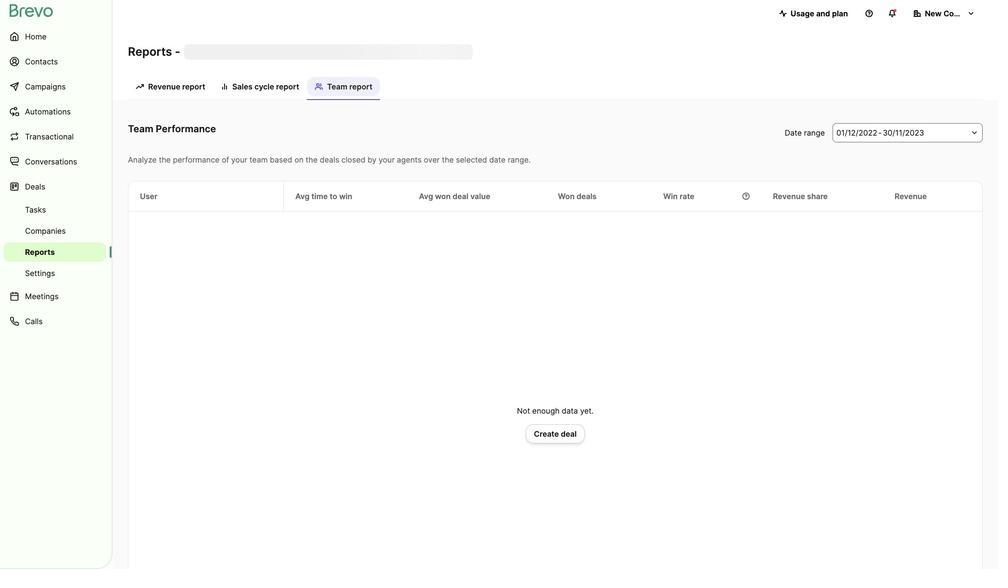 Task type: describe. For each thing, give the bounding box(es) containing it.
usage and plan button
[[772, 4, 856, 23]]

reports link
[[4, 243, 106, 262]]

contacts
[[25, 57, 58, 66]]

revenue share
[[773, 192, 828, 201]]

sales
[[232, 82, 253, 91]]

time
[[312, 192, 328, 201]]

calls link
[[4, 310, 106, 333]]

range.
[[508, 155, 531, 165]]

report for team report
[[350, 82, 373, 91]]

contacts link
[[4, 50, 106, 73]]

performance
[[173, 155, 220, 165]]

reports -
[[128, 45, 180, 59]]

over
[[424, 155, 440, 165]]

home link
[[4, 25, 106, 48]]

campaigns link
[[4, 75, 106, 98]]

team for team performance
[[128, 123, 153, 135]]

revenue report
[[148, 82, 205, 91]]

team report
[[327, 82, 373, 91]]

analyze
[[128, 155, 157, 165]]

automations link
[[4, 100, 106, 123]]

create deal button
[[526, 424, 585, 443]]

new
[[925, 9, 942, 18]]

settings link
[[4, 264, 106, 283]]

transactional link
[[4, 125, 106, 148]]

new company button
[[906, 4, 983, 23]]

0 vertical spatial deals
[[320, 155, 339, 165]]

revenue report link
[[128, 77, 213, 99]]

performance
[[156, 123, 216, 135]]

rate
[[680, 192, 695, 201]]

selected
[[456, 155, 487, 165]]

team report link
[[307, 77, 380, 100]]

automations
[[25, 107, 71, 116]]

win
[[664, 192, 678, 201]]

transactional
[[25, 132, 74, 141]]

user
[[140, 192, 158, 201]]

and
[[817, 9, 831, 18]]

2 your from the left
[[379, 155, 395, 165]]

by
[[368, 155, 377, 165]]

settings
[[25, 269, 55, 278]]

agents
[[397, 155, 422, 165]]

reports for reports
[[25, 247, 55, 257]]

companies link
[[4, 221, 106, 241]]

value
[[471, 192, 491, 201]]

team
[[250, 155, 268, 165]]

- for reports
[[175, 45, 180, 59]]

win
[[339, 192, 353, 201]]

1 your from the left
[[231, 155, 247, 165]]

closed
[[342, 155, 366, 165]]

based
[[270, 155, 292, 165]]

revenue for revenue share
[[773, 192, 806, 201]]

on
[[295, 155, 304, 165]]

won
[[435, 192, 451, 201]]

team for team report
[[327, 82, 348, 91]]



Task type: vqa. For each thing, say whether or not it's contained in the screenshot.
The 'Company'
yes



Task type: locate. For each thing, give the bounding box(es) containing it.
1 horizontal spatial the
[[306, 155, 318, 165]]

deals left closed
[[320, 155, 339, 165]]

reports for reports -
[[128, 45, 172, 59]]

team
[[327, 82, 348, 91], [128, 123, 153, 135]]

the right on
[[306, 155, 318, 165]]

2 horizontal spatial report
[[350, 82, 373, 91]]

conversations link
[[4, 150, 106, 173]]

0 horizontal spatial your
[[231, 155, 247, 165]]

0 horizontal spatial deals
[[320, 155, 339, 165]]

plan
[[833, 9, 848, 18]]

1 vertical spatial deals
[[577, 192, 597, 201]]

0 horizontal spatial reports
[[25, 247, 55, 257]]

0 vertical spatial -
[[175, 45, 180, 59]]

reports up revenue report "link" at the left top
[[128, 45, 172, 59]]

0 horizontal spatial the
[[159, 155, 171, 165]]

usage and plan
[[791, 9, 848, 18]]

- for 01/12/2022
[[879, 128, 882, 138]]

the
[[159, 155, 171, 165], [306, 155, 318, 165], [442, 155, 454, 165]]

tab list
[[128, 77, 983, 100]]

- up revenue report
[[175, 45, 180, 59]]

campaigns
[[25, 82, 66, 91]]

conversations
[[25, 157, 77, 167]]

- right 01/12/2022
[[879, 128, 882, 138]]

deal right won
[[453, 192, 469, 201]]

the right analyze
[[159, 155, 171, 165]]

1 horizontal spatial avg
[[419, 192, 433, 201]]

1 vertical spatial deal
[[561, 429, 577, 439]]

2 horizontal spatial the
[[442, 155, 454, 165]]

calls
[[25, 317, 43, 326]]

range
[[804, 128, 825, 138]]

avg for avg time to win
[[295, 192, 310, 201]]

1 report from the left
[[182, 82, 205, 91]]

deal
[[453, 192, 469, 201], [561, 429, 577, 439]]

1 horizontal spatial deal
[[561, 429, 577, 439]]

not enough data yet.
[[517, 406, 594, 416]]

01/12/2022 - 30/11/2023
[[837, 128, 925, 138]]

avg
[[295, 192, 310, 201], [419, 192, 433, 201]]

yet.
[[580, 406, 594, 416]]

1 horizontal spatial -
[[879, 128, 882, 138]]

1 avg from the left
[[295, 192, 310, 201]]

2 report from the left
[[276, 82, 299, 91]]

0 horizontal spatial report
[[182, 82, 205, 91]]

deals
[[320, 155, 339, 165], [577, 192, 597, 201]]

deals link
[[4, 175, 106, 198]]

to
[[330, 192, 337, 201]]

company
[[944, 9, 980, 18]]

companies
[[25, 226, 66, 236]]

win rate
[[664, 192, 695, 201]]

1 vertical spatial -
[[879, 128, 882, 138]]

1 horizontal spatial report
[[276, 82, 299, 91]]

3 report from the left
[[350, 82, 373, 91]]

revenue
[[148, 82, 180, 91], [773, 192, 806, 201], [895, 192, 927, 201]]

deal right create
[[561, 429, 577, 439]]

meetings link
[[4, 285, 106, 308]]

01/12/2022
[[837, 128, 878, 138]]

0 vertical spatial deal
[[453, 192, 469, 201]]

1 horizontal spatial deals
[[577, 192, 597, 201]]

avg time to win
[[295, 192, 353, 201]]

share
[[807, 192, 828, 201]]

not
[[517, 406, 530, 416]]

new company
[[925, 9, 980, 18]]

3 the from the left
[[442, 155, 454, 165]]

deals right "won"
[[577, 192, 597, 201]]

date
[[489, 155, 506, 165]]

report for revenue report
[[182, 82, 205, 91]]

won deals
[[558, 192, 597, 201]]

enough
[[533, 406, 560, 416]]

date range
[[785, 128, 825, 138]]

of
[[222, 155, 229, 165]]

home
[[25, 32, 47, 41]]

0 horizontal spatial deal
[[453, 192, 469, 201]]

reports
[[128, 45, 172, 59], [25, 247, 55, 257]]

0 vertical spatial team
[[327, 82, 348, 91]]

1 horizontal spatial reports
[[128, 45, 172, 59]]

date
[[785, 128, 802, 138]]

0 horizontal spatial team
[[128, 123, 153, 135]]

data
[[562, 406, 578, 416]]

0 horizontal spatial -
[[175, 45, 180, 59]]

sales cycle report link
[[213, 77, 307, 99]]

1 the from the left
[[159, 155, 171, 165]]

revenue for revenue report
[[148, 82, 180, 91]]

avg for avg won deal value
[[419, 192, 433, 201]]

team performance
[[128, 123, 216, 135]]

0 vertical spatial reports
[[128, 45, 172, 59]]

your right by
[[379, 155, 395, 165]]

2 avg from the left
[[419, 192, 433, 201]]

usage
[[791, 9, 815, 18]]

won
[[558, 192, 575, 201]]

sales cycle report
[[232, 82, 299, 91]]

cycle
[[255, 82, 274, 91]]

avg won deal value
[[419, 192, 491, 201]]

revenue inside "link"
[[148, 82, 180, 91]]

30/11/2023
[[883, 128, 925, 138]]

reports up 'settings'
[[25, 247, 55, 257]]

report inside "link"
[[182, 82, 205, 91]]

your
[[231, 155, 247, 165], [379, 155, 395, 165]]

0 horizontal spatial avg
[[295, 192, 310, 201]]

report
[[182, 82, 205, 91], [276, 82, 299, 91], [350, 82, 373, 91]]

2 the from the left
[[306, 155, 318, 165]]

1 vertical spatial team
[[128, 123, 153, 135]]

tasks
[[25, 205, 46, 215]]

-
[[175, 45, 180, 59], [879, 128, 882, 138]]

create
[[534, 429, 559, 439]]

your right "of"
[[231, 155, 247, 165]]

1 horizontal spatial team
[[327, 82, 348, 91]]

1 vertical spatial reports
[[25, 247, 55, 257]]

1 horizontal spatial revenue
[[773, 192, 806, 201]]

tasks link
[[4, 200, 106, 219]]

2 horizontal spatial revenue
[[895, 192, 927, 201]]

analyze the performance of your team based on the deals closed by your agents over the selected date range.
[[128, 155, 531, 165]]

the right the over
[[442, 155, 454, 165]]

avg left time
[[295, 192, 310, 201]]

meetings
[[25, 292, 59, 301]]

create deal
[[534, 429, 577, 439]]

deals
[[25, 182, 45, 192]]

0 horizontal spatial revenue
[[148, 82, 180, 91]]

tab list containing revenue report
[[128, 77, 983, 100]]

deal inside button
[[561, 429, 577, 439]]

avg left won
[[419, 192, 433, 201]]

1 horizontal spatial your
[[379, 155, 395, 165]]



